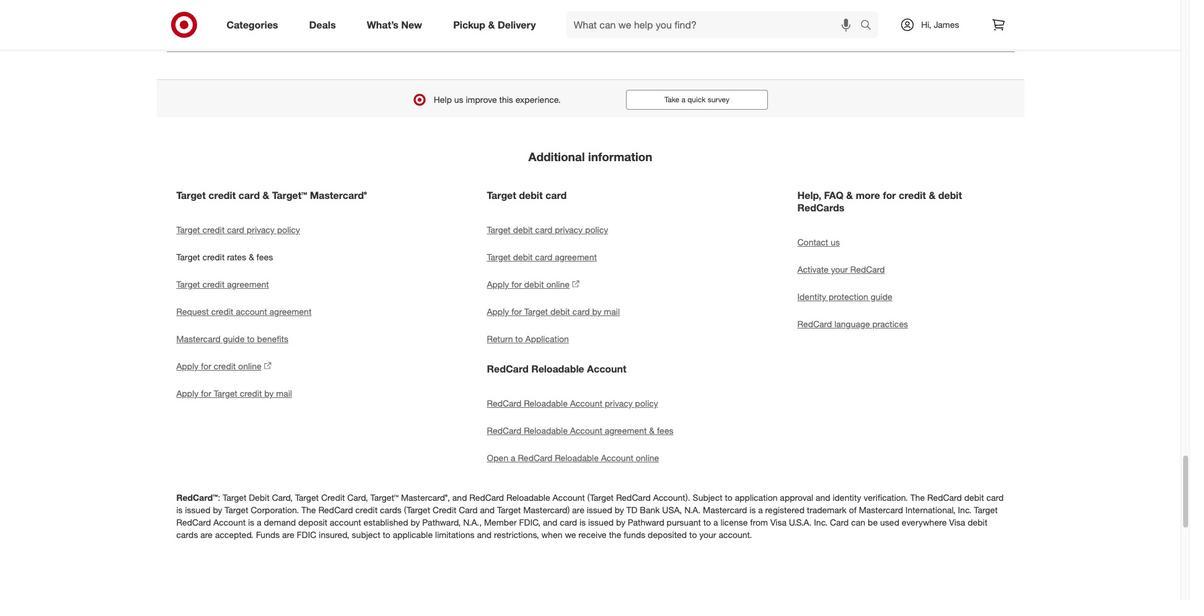 Task type: describe. For each thing, give the bounding box(es) containing it.
open a redcard reloadable account online link
[[487, 445, 694, 472]]

account down redcard reloadable account privacy policy link
[[570, 425, 603, 436]]

search button
[[855, 11, 885, 41]]

international,
[[906, 505, 956, 515]]

request
[[176, 306, 209, 317]]

to right return at the left of page
[[516, 334, 523, 344]]

limitations
[[435, 530, 475, 540]]

categories
[[227, 18, 278, 31]]

0 horizontal spatial card
[[459, 505, 478, 515]]

deposit
[[298, 517, 328, 528]]

help,
[[798, 189, 822, 202]]

demand
[[264, 517, 296, 528]]

0 vertical spatial fees
[[257, 252, 273, 262]]

bank
[[640, 505, 660, 515]]

td
[[627, 505, 638, 515]]

application
[[526, 334, 569, 344]]

mastercard guide to benefits link
[[176, 326, 384, 353]]

1 horizontal spatial fees
[[657, 425, 674, 436]]

redcard language practices
[[798, 319, 909, 329]]

more
[[856, 189, 881, 202]]

target inside "link"
[[487, 252, 511, 262]]

trademark
[[807, 505, 847, 515]]

What can we help you find? suggestions appear below search field
[[567, 11, 864, 38]]

restrictions,
[[494, 530, 539, 540]]

experience.
[[516, 94, 561, 105]]

reloadable for redcard reloadable account agreement & fees
[[524, 425, 568, 436]]

contact us
[[798, 237, 840, 247]]

1 vertical spatial the
[[302, 505, 316, 515]]

us for contact
[[831, 237, 840, 247]]

mastercard®
[[310, 189, 367, 202]]

contact us link
[[798, 229, 1005, 256]]

target up target credit agreement
[[176, 252, 200, 262]]

debit inside apply for debit online link
[[525, 279, 544, 290]]

and up trademark
[[816, 492, 831, 503]]

be
[[868, 517, 878, 528]]

to right the subject
[[725, 492, 733, 503]]

credit down target credit agreement
[[211, 306, 234, 317]]

new
[[401, 18, 422, 31]]

for for apply for target credit by mail
[[201, 388, 211, 399]]

target down apply for debit online at top
[[525, 306, 548, 317]]

take a quick survey button
[[626, 90, 769, 110]]

quick
[[688, 95, 706, 104]]

target down target debit card
[[487, 225, 511, 235]]

target up deposit
[[295, 492, 319, 503]]

subject
[[352, 530, 381, 540]]

redcard™
[[176, 492, 218, 503]]

target debit card privacy policy
[[487, 225, 609, 235]]

agreement for redcard reloadable account agreement & fees
[[605, 425, 647, 436]]

account.
[[719, 530, 753, 540]]

target debit card agreement link
[[487, 244, 694, 271]]

1 vertical spatial credit
[[433, 505, 457, 515]]

0 horizontal spatial mastercard
[[176, 334, 221, 344]]

additional information
[[529, 150, 653, 164]]

0 vertical spatial inc.
[[959, 505, 972, 515]]

we
[[565, 530, 576, 540]]

target right international,
[[975, 505, 998, 515]]

credit up target credit card privacy policy
[[209, 189, 236, 202]]

contact
[[798, 237, 829, 247]]

n.a.,
[[463, 517, 482, 528]]

apply for apply for debit online
[[487, 279, 509, 290]]

approval
[[780, 492, 814, 503]]

a right "open"
[[511, 453, 516, 463]]

applicable
[[393, 530, 433, 540]]

by down :
[[213, 505, 222, 515]]

accepted.
[[215, 530, 254, 540]]

what's new
[[367, 18, 422, 31]]

mastercard)
[[524, 505, 570, 515]]

pickup
[[453, 18, 486, 31]]

1 horizontal spatial card
[[831, 517, 849, 528]]

apply for target credit by mail
[[176, 388, 292, 399]]

2 horizontal spatial are
[[573, 505, 585, 515]]

apply for target debit card by mail
[[487, 306, 620, 317]]

established
[[364, 517, 408, 528]]

debit inside target debit card agreement "link"
[[513, 252, 533, 262]]

is down application
[[750, 505, 756, 515]]

for inside help, faq & more for credit & debit redcards
[[883, 189, 897, 202]]

privacy for credit
[[247, 225, 275, 235]]

u.s.a.
[[789, 517, 812, 528]]

debit inside help, faq & more for credit & debit redcards
[[939, 189, 963, 202]]

guide inside identity protection guide link
[[871, 291, 893, 302]]

target credit card & target™ mastercard®
[[176, 189, 367, 202]]

card inside "link"
[[535, 252, 553, 262]]

target up the target debit card privacy policy
[[487, 189, 517, 202]]

credit inside 'link'
[[203, 279, 225, 290]]

redcard reloadable account agreement & fees
[[487, 425, 674, 436]]

reloadable for redcard reloadable account
[[532, 363, 585, 375]]

is up accepted.
[[248, 517, 254, 528]]

mail inside the apply for target credit by mail link
[[276, 388, 292, 399]]

pathward,
[[423, 517, 461, 528]]

and up "member"
[[480, 505, 495, 515]]

apply for apply for credit online
[[176, 361, 199, 371]]

apply for credit online link
[[176, 353, 384, 380]]

registered
[[766, 505, 805, 515]]

target up the target credit rates & fees at the top left
[[176, 225, 200, 235]]

activate your redcard
[[798, 264, 885, 275]]

us for help
[[455, 94, 464, 105]]

target up "member"
[[497, 505, 521, 515]]

account up redcard reloadable account agreement & fees link
[[570, 398, 603, 409]]

open
[[487, 453, 509, 463]]

apply for credit online
[[176, 361, 262, 371]]

identity protection guide link
[[798, 283, 1005, 311]]

funds
[[256, 530, 280, 540]]

corporation.
[[251, 505, 299, 515]]

take
[[665, 95, 680, 104]]

your inside : target debit card, target credit card, target™ mastercard®, and redcard reloadable account (target redcard account). subject to application approval and identity verification. the redcard debit card is issued by target corporation. the redcard credit cards (target credit card and target mastercard) are issued by td bank usa, n.a. mastercard is a registered trademark of mastercard international, inc. target redcard account is a demand deposit account established by pathward, n.a., member fdic, and card is issued by pathward pursuant to a license from visa u.s.a. inc. card can be used everywhere visa debit cards are accepted. funds are fdic insured, subject to applicable limitations and restrictions, when we receive the funds deposited to your account.
[[700, 530, 717, 540]]

language
[[835, 319, 871, 329]]

verification.
[[864, 492, 908, 503]]

a left the license in the right of the page
[[714, 517, 719, 528]]

target™ inside : target debit card, target credit card, target™ mastercard®, and redcard reloadable account (target redcard account). subject to application approval and identity verification. the redcard debit card is issued by target corporation. the redcard credit cards (target credit card and target mastercard) are issued by td bank usa, n.a. mastercard is a registered trademark of mastercard international, inc. target redcard account is a demand deposit account established by pathward, n.a., member fdic, and card is issued by pathward pursuant to a license from visa u.s.a. inc. card can be used everywhere visa debit cards are accepted. funds are fdic insured, subject to applicable limitations and restrictions, when we receive the funds deposited to your account.
[[371, 492, 399, 503]]

help us improve this experience.
[[434, 94, 561, 105]]

and up when
[[543, 517, 558, 528]]

subject
[[693, 492, 723, 503]]

debit inside apply for target debit card by mail link
[[551, 306, 570, 317]]

to left benefits at the bottom left
[[247, 334, 255, 344]]

target up target credit card privacy policy
[[176, 189, 206, 202]]

apply for target credit by mail link
[[176, 380, 384, 407]]

and down n.a.,
[[477, 530, 492, 540]]

by down apply for credit online link
[[265, 388, 274, 399]]

what's
[[367, 18, 399, 31]]

from
[[751, 517, 768, 528]]

0 vertical spatial target™
[[272, 189, 307, 202]]

pickup & delivery link
[[443, 11, 552, 38]]

help, faq & more for credit & debit redcards
[[798, 189, 963, 214]]

request credit account agreement
[[176, 306, 312, 317]]

return
[[487, 334, 513, 344]]

fdic
[[297, 530, 317, 540]]

receive
[[579, 530, 607, 540]]

take a quick survey
[[665, 95, 730, 104]]

reloadable for redcard reloadable account privacy policy
[[524, 398, 568, 409]]

survey
[[708, 95, 730, 104]]



Task type: vqa. For each thing, say whether or not it's contained in the screenshot.
'by' in Apply for Target debit card by mail link
yes



Task type: locate. For each thing, give the bounding box(es) containing it.
credit left rates
[[203, 252, 225, 262]]

and up n.a.,
[[453, 492, 467, 503]]

privacy for debit
[[555, 225, 583, 235]]

1 vertical spatial (target
[[404, 505, 431, 515]]

what's new link
[[356, 11, 438, 38]]

privacy up 'target credit rates & fees' link
[[247, 225, 275, 235]]

credit down mastercard guide to benefits
[[214, 361, 236, 371]]

by left td
[[615, 505, 624, 515]]

is up receive
[[580, 517, 586, 528]]

agreement inside target debit card agreement "link"
[[555, 252, 597, 262]]

identity protection guide
[[798, 291, 893, 302]]

0 vertical spatial account
[[236, 306, 267, 317]]

2 horizontal spatial mastercard
[[859, 505, 904, 515]]

the up international,
[[911, 492, 925, 503]]

the
[[911, 492, 925, 503], [302, 505, 316, 515]]

card down trademark
[[831, 517, 849, 528]]

0 horizontal spatial us
[[455, 94, 464, 105]]

target debit card agreement
[[487, 252, 597, 262]]

target up apply for debit online at top
[[487, 252, 511, 262]]

account
[[236, 306, 267, 317], [330, 517, 361, 528]]

0 vertical spatial mail
[[604, 306, 620, 317]]

everywhere
[[902, 517, 947, 528]]

1 vertical spatial card
[[831, 517, 849, 528]]

1 horizontal spatial (target
[[588, 492, 614, 503]]

your down pursuant
[[700, 530, 717, 540]]

1 vertical spatial your
[[700, 530, 717, 540]]

account
[[587, 363, 627, 375], [570, 398, 603, 409], [570, 425, 603, 436], [601, 453, 634, 463], [553, 492, 585, 503], [213, 517, 246, 528]]

guide up practices
[[871, 291, 893, 302]]

for down target debit card agreement
[[512, 279, 522, 290]]

cards down redcard™ at left
[[176, 530, 198, 540]]

1 horizontal spatial privacy
[[555, 225, 583, 235]]

1 card, from the left
[[272, 492, 293, 503]]

debit inside target debit card privacy policy link
[[513, 225, 533, 235]]

open a redcard reloadable account online
[[487, 453, 659, 463]]

0 horizontal spatial (target
[[404, 505, 431, 515]]

agreement down 'target credit agreement' 'link'
[[270, 306, 312, 317]]

1 horizontal spatial policy
[[585, 225, 609, 235]]

& inside "link"
[[488, 18, 495, 31]]

to
[[247, 334, 255, 344], [516, 334, 523, 344], [725, 492, 733, 503], [704, 517, 711, 528], [383, 530, 391, 540], [690, 530, 697, 540]]

apply for apply for target debit card by mail
[[487, 306, 509, 317]]

target credit agreement
[[176, 279, 269, 290]]

mail inside apply for target debit card by mail link
[[604, 306, 620, 317]]

for right more
[[883, 189, 897, 202]]

0 horizontal spatial mail
[[276, 388, 292, 399]]

mastercard
[[176, 334, 221, 344], [703, 505, 748, 515], [859, 505, 904, 515]]

apply inside the apply for target credit by mail link
[[176, 388, 199, 399]]

credit inside help, faq & more for credit & debit redcards
[[899, 189, 927, 202]]

target up accepted.
[[225, 505, 248, 515]]

a
[[682, 95, 686, 104], [511, 453, 516, 463], [759, 505, 763, 515], [257, 517, 262, 528], [714, 517, 719, 528]]

1 visa from the left
[[771, 517, 787, 528]]

0 horizontal spatial card,
[[272, 492, 293, 503]]

2 visa from the left
[[950, 517, 966, 528]]

0 vertical spatial your
[[832, 264, 848, 275]]

credit up deposit
[[321, 492, 345, 503]]

deals
[[309, 18, 336, 31]]

your right activate
[[832, 264, 848, 275]]

2 horizontal spatial policy
[[635, 398, 659, 409]]

0 horizontal spatial visa
[[771, 517, 787, 528]]

for up return to application
[[512, 306, 522, 317]]

0 horizontal spatial your
[[700, 530, 717, 540]]

credit inside : target debit card, target credit card, target™ mastercard®, and redcard reloadable account (target redcard account). subject to application approval and identity verification. the redcard debit card is issued by target corporation. the redcard credit cards (target credit card and target mastercard) are issued by td bank usa, n.a. mastercard is a registered trademark of mastercard international, inc. target redcard account is a demand deposit account established by pathward, n.a., member fdic, and card is issued by pathward pursuant to a license from visa u.s.a. inc. card can be used everywhere visa debit cards are accepted. funds are fdic insured, subject to applicable limitations and restrictions, when we receive the funds deposited to your account.
[[356, 505, 378, 515]]

account inside : target debit card, target credit card, target™ mastercard®, and redcard reloadable account (target redcard account). subject to application approval and identity verification. the redcard debit card is issued by target corporation. the redcard credit cards (target credit card and target mastercard) are issued by td bank usa, n.a. mastercard is a registered trademark of mastercard international, inc. target redcard account is a demand deposit account established by pathward, n.a., member fdic, and card is issued by pathward pursuant to a license from visa u.s.a. inc. card can be used everywhere visa debit cards are accepted. funds are fdic insured, subject to applicable limitations and restrictions, when we receive the funds deposited to your account.
[[330, 517, 361, 528]]

james
[[934, 19, 960, 30]]

application
[[735, 492, 778, 503]]

agreement inside redcard reloadable account agreement & fees link
[[605, 425, 647, 436]]

mastercard up the license in the right of the page
[[703, 505, 748, 515]]

visa
[[771, 517, 787, 528], [950, 517, 966, 528]]

0 horizontal spatial privacy
[[247, 225, 275, 235]]

agreement down target debit card privacy policy link
[[555, 252, 597, 262]]

1 vertical spatial inc.
[[814, 517, 828, 528]]

to down established
[[383, 530, 391, 540]]

mail down apply for credit online link
[[276, 388, 292, 399]]

mastercard guide to benefits
[[176, 334, 288, 344]]

account up mastercard)
[[553, 492, 585, 503]]

1 horizontal spatial your
[[832, 264, 848, 275]]

a up funds
[[257, 517, 262, 528]]

0 horizontal spatial inc.
[[814, 517, 828, 528]]

account up insured,
[[330, 517, 361, 528]]

privacy
[[247, 225, 275, 235], [555, 225, 583, 235], [605, 398, 633, 409]]

for for apply for target debit card by mail
[[512, 306, 522, 317]]

reloadable
[[532, 363, 585, 375], [524, 398, 568, 409], [524, 425, 568, 436], [555, 453, 599, 463], [507, 492, 551, 503]]

visa down registered
[[771, 517, 787, 528]]

1 horizontal spatial target™
[[371, 492, 399, 503]]

online up apply for target credit by mail
[[238, 361, 262, 371]]

n.a.
[[685, 505, 701, 515]]

privacy up redcard reloadable account agreement & fees link
[[605, 398, 633, 409]]

faq
[[825, 189, 844, 202]]

by up applicable
[[411, 517, 420, 528]]

visa down international,
[[950, 517, 966, 528]]

1 horizontal spatial mastercard
[[703, 505, 748, 515]]

us right contact
[[831, 237, 840, 247]]

privacy up target debit card agreement "link"
[[555, 225, 583, 235]]

inc.
[[959, 505, 972, 515], [814, 517, 828, 528]]

benefits
[[257, 334, 288, 344]]

apply inside apply for credit online link
[[176, 361, 199, 371]]

1 horizontal spatial account
[[330, 517, 361, 528]]

card, up corporation.
[[272, 492, 293, 503]]

1 horizontal spatial inc.
[[959, 505, 972, 515]]

1 horizontal spatial mail
[[604, 306, 620, 317]]

account down return to application link
[[587, 363, 627, 375]]

apply
[[487, 279, 509, 290], [487, 306, 509, 317], [176, 361, 199, 371], [176, 388, 199, 399]]

2 horizontal spatial privacy
[[605, 398, 633, 409]]

0 vertical spatial us
[[455, 94, 464, 105]]

target debit card privacy policy link
[[487, 216, 694, 244]]

inc. right international,
[[959, 505, 972, 515]]

is down redcard™ at left
[[176, 505, 183, 515]]

agreement for target debit card agreement
[[555, 252, 597, 262]]

agreement for request credit account agreement
[[270, 306, 312, 317]]

apply for debit online link
[[487, 271, 694, 298]]

issued
[[185, 505, 211, 515], [587, 505, 613, 515], [589, 517, 614, 528]]

guide inside mastercard guide to benefits link
[[223, 334, 245, 344]]

account).
[[653, 492, 691, 503]]

the up deposit
[[302, 505, 316, 515]]

activate
[[798, 264, 829, 275]]

1 horizontal spatial visa
[[950, 517, 966, 528]]

by up the
[[616, 517, 626, 528]]

identity
[[798, 291, 827, 302]]

inc. down trademark
[[814, 517, 828, 528]]

0 horizontal spatial online
[[238, 361, 262, 371]]

mastercard®,
[[401, 492, 450, 503]]

1 vertical spatial account
[[330, 517, 361, 528]]

fdic,
[[519, 517, 541, 528]]

redcard language practices link
[[798, 311, 1005, 338]]

hi, james
[[922, 19, 960, 30]]

credit up pathward,
[[433, 505, 457, 515]]

reloadable inside : target debit card, target credit card, target™ mastercard®, and redcard reloadable account (target redcard account). subject to application approval and identity verification. the redcard debit card is issued by target corporation. the redcard credit cards (target credit card and target mastercard) are issued by td bank usa, n.a. mastercard is a registered trademark of mastercard international, inc. target redcard account is a demand deposit account established by pathward, n.a., member fdic, and card is issued by pathward pursuant to a license from visa u.s.a. inc. card can be used everywhere visa debit cards are accepted. funds are fdic insured, subject to applicable limitations and restrictions, when we receive the funds deposited to your account.
[[507, 492, 551, 503]]

credit down apply for credit online link
[[240, 388, 262, 399]]

account inside request credit account agreement link
[[236, 306, 267, 317]]

us
[[455, 94, 464, 105], [831, 237, 840, 247]]

activate your redcard link
[[798, 256, 1005, 283]]

target™ up target credit card privacy policy link
[[272, 189, 307, 202]]

is
[[176, 505, 183, 515], [750, 505, 756, 515], [248, 517, 254, 528], [580, 517, 586, 528]]

(target up receive
[[588, 492, 614, 503]]

apply up return at the left of page
[[487, 306, 509, 317]]

0 horizontal spatial policy
[[277, 225, 300, 235]]

mastercard down verification.
[[859, 505, 904, 515]]

0 horizontal spatial the
[[302, 505, 316, 515]]

cards up established
[[380, 505, 402, 515]]

pickup & delivery
[[453, 18, 536, 31]]

license
[[721, 517, 748, 528]]

credit up established
[[356, 505, 378, 515]]

mail down apply for debit online link
[[604, 306, 620, 317]]

1 vertical spatial mail
[[276, 388, 292, 399]]

debit
[[519, 189, 543, 202], [939, 189, 963, 202], [513, 225, 533, 235], [513, 252, 533, 262], [525, 279, 544, 290], [551, 306, 570, 317], [965, 492, 985, 503], [968, 517, 988, 528]]

information
[[588, 150, 653, 164]]

0 horizontal spatial guide
[[223, 334, 245, 344]]

for for apply for credit online
[[201, 361, 211, 371]]

apply for debit online
[[487, 279, 570, 290]]

apply down mastercard guide to benefits
[[176, 361, 199, 371]]

policy for credit
[[277, 225, 300, 235]]

0 vertical spatial credit
[[321, 492, 345, 503]]

of
[[849, 505, 857, 515]]

practices
[[873, 319, 909, 329]]

card up n.a.,
[[459, 505, 478, 515]]

redcard reloadable account privacy policy link
[[487, 390, 694, 417]]

member
[[484, 517, 517, 528]]

1 horizontal spatial are
[[282, 530, 295, 540]]

apply inside apply for target debit card by mail link
[[487, 306, 509, 317]]

for down apply for credit online
[[201, 388, 211, 399]]

online up account).
[[636, 453, 659, 463]]

2 horizontal spatial online
[[636, 453, 659, 463]]

0 vertical spatial cards
[[380, 505, 402, 515]]

the
[[609, 530, 622, 540]]

target credit rates & fees
[[176, 252, 273, 262]]

agreement down redcard reloadable account privacy policy link
[[605, 425, 647, 436]]

1 vertical spatial cards
[[176, 530, 198, 540]]

1 horizontal spatial cards
[[380, 505, 402, 515]]

2 card, from the left
[[348, 492, 368, 503]]

target credit card privacy policy
[[176, 225, 300, 235]]

delivery
[[498, 18, 536, 31]]

1 horizontal spatial the
[[911, 492, 925, 503]]

deposited
[[648, 530, 687, 540]]

to down pursuant
[[690, 530, 697, 540]]

1 vertical spatial target™
[[371, 492, 399, 503]]

usa,
[[663, 505, 682, 515]]

card, up established
[[348, 492, 368, 503]]

a up from
[[759, 505, 763, 515]]

this
[[500, 94, 513, 105]]

are left accepted.
[[200, 530, 213, 540]]

mail
[[604, 306, 620, 317], [276, 388, 292, 399]]

online for apply for debit online
[[547, 279, 570, 290]]

to right pursuant
[[704, 517, 711, 528]]

deals link
[[299, 11, 352, 38]]

account up mastercard guide to benefits
[[236, 306, 267, 317]]

0 vertical spatial (target
[[588, 492, 614, 503]]

funds
[[624, 530, 646, 540]]

credit up the target credit rates & fees at the top left
[[203, 225, 225, 235]]

account down redcard reloadable account agreement & fees link
[[601, 453, 634, 463]]

are down demand
[[282, 530, 295, 540]]

help
[[434, 94, 452, 105]]

by down apply for debit online link
[[593, 306, 602, 317]]

a inside button
[[682, 95, 686, 104]]

1 vertical spatial online
[[238, 361, 262, 371]]

for down mastercard guide to benefits
[[201, 361, 211, 371]]

0 horizontal spatial are
[[200, 530, 213, 540]]

agreement inside 'target credit agreement' 'link'
[[227, 279, 269, 290]]

1 vertical spatial guide
[[223, 334, 245, 344]]

1 horizontal spatial us
[[831, 237, 840, 247]]

apply inside apply for debit online link
[[487, 279, 509, 290]]

and
[[453, 492, 467, 503], [816, 492, 831, 503], [480, 505, 495, 515], [543, 517, 558, 528], [477, 530, 492, 540]]

guide
[[871, 291, 893, 302], [223, 334, 245, 344]]

reloadable down application
[[532, 363, 585, 375]]

credit right more
[[899, 189, 927, 202]]

return to application
[[487, 334, 569, 344]]

apply for apply for target credit by mail
[[176, 388, 199, 399]]

target down apply for credit online
[[214, 388, 238, 399]]

online up apply for target debit card by mail
[[547, 279, 570, 290]]

1 horizontal spatial guide
[[871, 291, 893, 302]]

agreement inside request credit account agreement link
[[270, 306, 312, 317]]

policy
[[277, 225, 300, 235], [585, 225, 609, 235], [635, 398, 659, 409]]

2 vertical spatial online
[[636, 453, 659, 463]]

return to application link
[[487, 326, 694, 353]]

redcard reloadable account agreement & fees link
[[487, 417, 694, 445]]

(target
[[588, 492, 614, 503], [404, 505, 431, 515]]

target™ up established
[[371, 492, 399, 503]]

1 horizontal spatial card,
[[348, 492, 368, 503]]

reloadable down redcard reloadable account
[[524, 398, 568, 409]]

for for apply for debit online
[[512, 279, 522, 290]]

when
[[542, 530, 563, 540]]

target credit agreement link
[[176, 271, 384, 298]]

reloadable down redcard reloadable account agreement & fees
[[555, 453, 599, 463]]

us right help
[[455, 94, 464, 105]]

1 vertical spatial fees
[[657, 425, 674, 436]]

0 horizontal spatial cards
[[176, 530, 198, 540]]

guide down request credit account agreement
[[223, 334, 245, 344]]

apply down apply for credit online
[[176, 388, 199, 399]]

0 horizontal spatial target™
[[272, 189, 307, 202]]

used
[[881, 517, 900, 528]]

insured,
[[319, 530, 350, 540]]

0 vertical spatial card
[[459, 505, 478, 515]]

1 horizontal spatial credit
[[433, 505, 457, 515]]

policy for debit
[[585, 225, 609, 235]]

target right :
[[223, 492, 247, 503]]

1 horizontal spatial online
[[547, 279, 570, 290]]

0 horizontal spatial account
[[236, 306, 267, 317]]

apply down target debit card agreement
[[487, 279, 509, 290]]

a right take at the top right of the page
[[682, 95, 686, 104]]

0 vertical spatial guide
[[871, 291, 893, 302]]

target credit rates & fees link
[[176, 244, 384, 271]]

0 horizontal spatial fees
[[257, 252, 273, 262]]

1 vertical spatial us
[[831, 237, 840, 247]]

online for apply for credit online
[[238, 361, 262, 371]]

account up accepted.
[[213, 517, 246, 528]]

reloadable up mastercard)
[[507, 492, 551, 503]]

pursuant
[[667, 517, 701, 528]]

0 horizontal spatial credit
[[321, 492, 345, 503]]

mastercard down request
[[176, 334, 221, 344]]

reloadable down redcard reloadable account privacy policy
[[524, 425, 568, 436]]

0 vertical spatial the
[[911, 492, 925, 503]]

&
[[488, 18, 495, 31], [263, 189, 270, 202], [847, 189, 854, 202], [929, 189, 936, 202], [249, 252, 254, 262], [650, 425, 655, 436]]

0 vertical spatial online
[[547, 279, 570, 290]]

search
[[855, 20, 885, 32]]

target inside 'link'
[[176, 279, 200, 290]]



